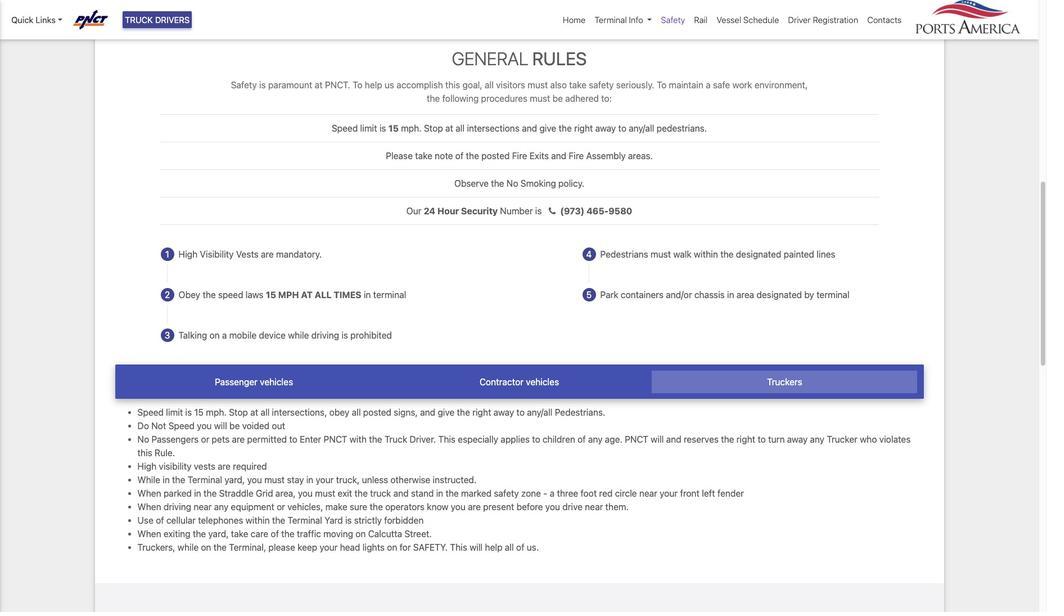 Task type: describe. For each thing, give the bounding box(es) containing it.
2 horizontal spatial right
[[737, 434, 756, 445]]

high inside speed limit is 15 mph. stop at all intersections, obey all posted signs, and give the right away to any/all pedestrians. do not speed you will be voided out no passengers or pets are permitted to enter pnct with the truck driver. this especially applies to children of any age. pnct will and reserves the right to turn away any trucker who violates this rule. high visibility vests are required while in the terminal yard, you must stay in your truck, unless otherwise instructed. when parked in the straddle grid area, you must exit the truck and stand in the marked safety zone - a three foot red circle near your front left fender when driving near any equipment or vehicles, make sure the operators know you are present before you drive near them. use of cellular telephones within the terminal yard is strictly forbidden when exiting the yard, take care of the traffic moving on calcutta street. truckers, while on the terminal, please keep your head lights on for safety. this will help all of us.
[[138, 461, 157, 472]]

0 horizontal spatial any
[[214, 502, 229, 512]]

1 horizontal spatial take
[[415, 151, 433, 161]]

obey
[[329, 407, 350, 418]]

traffic
[[297, 529, 321, 539]]

please take note of the posted fire exits and fire assembly areas.
[[386, 151, 653, 161]]

all inside safety is paramount at pnct. to help us accomplish this goal, all visitors must also take safety seriously. to maintain a safe work environment, the following procedures must be adhered to:
[[485, 80, 494, 90]]

mandatory.
[[276, 249, 322, 259]]

instructed.
[[433, 475, 477, 485]]

1 horizontal spatial speed
[[169, 421, 195, 431]]

2 pnct from the left
[[625, 434, 649, 445]]

tab list containing passenger vehicles
[[115, 365, 924, 399]]

0 vertical spatial or
[[201, 434, 209, 445]]

0 vertical spatial designated
[[736, 249, 782, 259]]

policy.
[[559, 178, 585, 188]]

1 vertical spatial your
[[660, 488, 678, 499]]

speed limit is 15 mph. stop at all intersections and give the right away to any/all pedestrians.
[[332, 123, 707, 133]]

1 vertical spatial a
[[222, 330, 227, 340]]

required
[[233, 461, 267, 472]]

speed limit is 15 mph. stop at all intersections, obey all posted signs, and give the right away to any/all pedestrians. do not speed you will be voided out no passengers or pets are permitted to enter pnct with the truck driver. this especially applies to children of any age. pnct will and reserves the right to turn away any trucker who violates this rule. high visibility vests are required while in the terminal yard, you must stay in your truck, unless otherwise instructed. when parked in the straddle grid area, you must exit the truck and stand in the marked safety zone - a three foot red circle near your front left fender when driving near any equipment or vehicles, make sure the operators know you are present before you drive near them. use of cellular telephones within the terminal yard is strictly forbidden when exiting the yard, take care of the traffic moving on calcutta street. truckers, while on the terminal, please keep your head lights on for safety. this will help all of us.
[[138, 407, 911, 553]]

especially
[[458, 434, 498, 445]]

to right applies
[[532, 434, 540, 445]]

stop for intersections,
[[229, 407, 248, 418]]

is left prohibited
[[342, 330, 348, 340]]

speed for speed limit is 15 mph. stop at all intersections and give the right away to any/all pedestrians.
[[332, 123, 358, 133]]

observe the no smoking policy.
[[454, 178, 585, 188]]

straddle
[[219, 488, 254, 499]]

truck inside speed limit is 15 mph. stop at all intersections, obey all posted signs, and give the right away to any/all pedestrians. do not speed you will be voided out no passengers or pets are permitted to enter pnct with the truck driver. this especially applies to children of any age. pnct will and reserves the right to turn away any trucker who violates this rule. high visibility vests are required while in the terminal yard, you must stay in your truck, unless otherwise instructed. when parked in the straddle grid area, you must exit the truck and stand in the marked safety zone - a three foot red circle near your front left fender when driving near any equipment or vehicles, make sure the operators know you are present before you drive near them. use of cellular telephones within the terminal yard is strictly forbidden when exiting the yard, take care of the traffic moving on calcutta street. truckers, while on the terminal, please keep your head lights on for safety. this will help all of us.
[[385, 434, 407, 445]]

1 vertical spatial or
[[277, 502, 285, 512]]

obey
[[179, 290, 200, 300]]

present
[[483, 502, 514, 512]]

be inside speed limit is 15 mph. stop at all intersections, obey all posted signs, and give the right away to any/all pedestrians. do not speed you will be voided out no passengers or pets are permitted to enter pnct with the truck driver. this especially applies to children of any age. pnct will and reserves the right to turn away any trucker who violates this rule. high visibility vests are required while in the terminal yard, you must stay in your truck, unless otherwise instructed. when parked in the straddle grid area, you must exit the truck and stand in the marked safety zone - a three foot red circle near your front left fender when driving near any equipment or vehicles, make sure the operators know you are present before you drive near them. use of cellular telephones within the terminal yard is strictly forbidden when exiting the yard, take care of the traffic moving on calcutta street. truckers, while on the terminal, please keep your head lights on for safety. this will help all of us.
[[230, 421, 240, 431]]

vests
[[194, 461, 215, 472]]

observe
[[454, 178, 489, 188]]

this inside safety is paramount at pnct. to help us accomplish this goal, all visitors must also take safety seriously. to maintain a safe work environment, the following procedures must be adhered to:
[[446, 80, 460, 90]]

to up assembly at the right top of page
[[618, 123, 627, 133]]

no inside speed limit is 15 mph. stop at all intersections, obey all posted signs, and give the right away to any/all pedestrians. do not speed you will be voided out no passengers or pets are permitted to enter pnct with the truck driver. this especially applies to children of any age. pnct will and reserves the right to turn away any trucker who violates this rule. high visibility vests are required while in the terminal yard, you must stay in your truck, unless otherwise instructed. when parked in the straddle grid area, you must exit the truck and stand in the marked safety zone - a three foot red circle near your front left fender when driving near any equipment or vehicles, make sure the operators know you are present before you drive near them. use of cellular telephones within the terminal yard is strictly forbidden when exiting the yard, take care of the traffic moving on calcutta street. truckers, while on the terminal, please keep your head lights on for safety. this will help all of us.
[[138, 434, 149, 445]]

1 horizontal spatial away
[[596, 123, 616, 133]]

high visibility vests are mandatory.
[[179, 249, 322, 259]]

you right know
[[451, 502, 466, 512]]

passenger vehicles link
[[121, 371, 387, 393]]

-
[[544, 488, 548, 499]]

security
[[461, 206, 498, 216]]

before
[[517, 502, 543, 512]]

safety inside safety is paramount at pnct. to help us accomplish this goal, all visitors must also take safety seriously. to maintain a safe work environment, the following procedures must be adhered to:
[[589, 80, 614, 90]]

visibility
[[200, 249, 234, 259]]

0 vertical spatial right
[[574, 123, 593, 133]]

and left 'reserves' at the right bottom
[[666, 434, 682, 445]]

rail
[[694, 15, 708, 25]]

be inside safety is paramount at pnct. to help us accomplish this goal, all visitors must also take safety seriously. to maintain a safe work environment, the following procedures must be adhered to:
[[553, 93, 563, 103]]

safety inside speed limit is 15 mph. stop at all intersections, obey all posted signs, and give the right away to any/all pedestrians. do not speed you will be voided out no passengers or pets are permitted to enter pnct with the truck driver. this especially applies to children of any age. pnct will and reserves the right to turn away any trucker who violates this rule. high visibility vests are required while in the terminal yard, you must stay in your truck, unless otherwise instructed. when parked in the straddle grid area, you must exit the truck and stand in the marked safety zone - a three foot red circle near your front left fender when driving near any equipment or vehicles, make sure the operators know you are present before you drive near them. use of cellular telephones within the terminal yard is strictly forbidden when exiting the yard, take care of the traffic moving on calcutta street. truckers, while on the terminal, please keep your head lights on for safety. this will help all of us.
[[494, 488, 519, 499]]

of right note
[[455, 151, 464, 161]]

laws
[[246, 290, 264, 300]]

and up 'operators'
[[394, 488, 409, 499]]

violates
[[880, 434, 911, 445]]

not
[[151, 421, 166, 431]]

all left the us.
[[505, 542, 514, 553]]

sure
[[350, 502, 368, 512]]

rail link
[[690, 9, 712, 31]]

to up applies
[[517, 407, 525, 418]]

info
[[629, 15, 643, 25]]

maintain
[[669, 80, 704, 90]]

is right yard
[[345, 515, 352, 526]]

truckers link
[[652, 371, 918, 393]]

1 horizontal spatial near
[[585, 502, 603, 512]]

driving inside speed limit is 15 mph. stop at all intersections, obey all posted signs, and give the right away to any/all pedestrians. do not speed you will be voided out no passengers or pets are permitted to enter pnct with the truck driver. this especially applies to children of any age. pnct will and reserves the right to turn away any trucker who violates this rule. high visibility vests are required while in the terminal yard, you must stay in your truck, unless otherwise instructed. when parked in the straddle grid area, you must exit the truck and stand in the marked safety zone - a three foot red circle near your front left fender when driving near any equipment or vehicles, make sure the operators know you are present before you drive near them. use of cellular telephones within the terminal yard is strictly forbidden when exiting the yard, take care of the traffic moving on calcutta street. truckers, while on the terminal, please keep your head lights on for safety. this will help all of us.
[[164, 502, 191, 512]]

reserves
[[684, 434, 719, 445]]

2 to from the left
[[657, 80, 667, 90]]

vessel schedule link
[[712, 9, 784, 31]]

2
[[165, 290, 170, 300]]

pnct.
[[325, 80, 350, 90]]

1 vertical spatial terminal
[[188, 475, 222, 485]]

pedestrians.
[[657, 123, 707, 133]]

age.
[[605, 434, 623, 445]]

is left phone icon at right
[[535, 206, 542, 216]]

1 when from the top
[[138, 488, 161, 499]]

1 vertical spatial will
[[651, 434, 664, 445]]

passenger vehicles
[[215, 377, 293, 387]]

a inside speed limit is 15 mph. stop at all intersections, obey all posted signs, and give the right away to any/all pedestrians. do not speed you will be voided out no passengers or pets are permitted to enter pnct with the truck driver. this especially applies to children of any age. pnct will and reserves the right to turn away any trucker who violates this rule. high visibility vests are required while in the terminal yard, you must stay in your truck, unless otherwise instructed. when parked in the straddle grid area, you must exit the truck and stand in the marked safety zone - a three foot red circle near your front left fender when driving near any equipment or vehicles, make sure the operators know you are present before you drive near them. use of cellular telephones within the terminal yard is strictly forbidden when exiting the yard, take care of the traffic moving on calcutta street. truckers, while on the terminal, please keep your head lights on for safety. this will help all of us.
[[550, 488, 555, 499]]

care
[[251, 529, 268, 539]]

on down strictly
[[356, 529, 366, 539]]

quick links
[[11, 15, 56, 25]]

lines
[[817, 249, 836, 259]]

exit
[[338, 488, 352, 499]]

general
[[452, 48, 529, 69]]

are right 'vests'
[[218, 461, 231, 472]]

15 for intersections,
[[194, 407, 204, 418]]

any/all inside speed limit is 15 mph. stop at all intersections, obey all posted signs, and give the right away to any/all pedestrians. do not speed you will be voided out no passengers or pets are permitted to enter pnct with the truck driver. this especially applies to children of any age. pnct will and reserves the right to turn away any trucker who violates this rule. high visibility vests are required while in the terminal yard, you must stay in your truck, unless otherwise instructed. when parked in the straddle grid area, you must exit the truck and stand in the marked safety zone - a three foot red circle near your front left fender when driving near any equipment or vehicles, make sure the operators know you are present before you drive near them. use of cellular telephones within the terminal yard is strictly forbidden when exiting the yard, take care of the traffic moving on calcutta street. truckers, while on the terminal, please keep your head lights on for safety. this will help all of us.
[[527, 407, 553, 418]]

must left walk
[[651, 249, 671, 259]]

parked
[[164, 488, 192, 499]]

of right children
[[578, 434, 586, 445]]

adhered
[[565, 93, 599, 103]]

home
[[563, 15, 586, 25]]

1 vertical spatial designated
[[757, 290, 802, 300]]

mph. for intersections
[[401, 123, 422, 133]]

and right signs,
[[420, 407, 435, 418]]

2 horizontal spatial terminal
[[595, 15, 627, 25]]

of up the please
[[271, 529, 279, 539]]

0 horizontal spatial truck
[[125, 15, 153, 25]]

posted inside speed limit is 15 mph. stop at all intersections, obey all posted signs, and give the right away to any/all pedestrians. do not speed you will be voided out no passengers or pets are permitted to enter pnct with the truck driver. this especially applies to children of any age. pnct will and reserves the right to turn away any trucker who violates this rule. high visibility vests are required while in the terminal yard, you must stay in your truck, unless otherwise instructed. when parked in the straddle grid area, you must exit the truck and stand in the marked safety zone - a three foot red circle near your front left fender when driving near any equipment or vehicles, make sure the operators know you are present before you drive near them. use of cellular telephones within the terminal yard is strictly forbidden when exiting the yard, take care of the traffic moving on calcutta street. truckers, while on the terminal, please keep your head lights on for safety. this will help all of us.
[[363, 407, 392, 418]]

zone
[[522, 488, 541, 499]]

please
[[386, 151, 413, 161]]

2 vertical spatial your
[[320, 542, 338, 553]]

0 vertical spatial this
[[438, 434, 456, 445]]

1 horizontal spatial while
[[288, 330, 309, 340]]

in right stay
[[306, 475, 314, 485]]

you up passengers
[[197, 421, 212, 431]]

in up know
[[436, 488, 443, 499]]

at for intersections,
[[250, 407, 258, 418]]

by
[[805, 290, 815, 300]]

0 vertical spatial give
[[540, 123, 557, 133]]

2 horizontal spatial any
[[810, 434, 825, 445]]

must left also at the right top
[[528, 80, 548, 90]]

goal,
[[463, 80, 483, 90]]

must up grid at bottom left
[[264, 475, 285, 485]]

us.
[[527, 542, 539, 553]]

in left area
[[727, 290, 734, 300]]

telephones
[[198, 515, 243, 526]]

must right procedures in the top of the page
[[530, 93, 550, 103]]

calcutta
[[368, 529, 402, 539]]

while
[[138, 475, 160, 485]]

1 to from the left
[[353, 80, 363, 90]]

at inside safety is paramount at pnct. to help us accomplish this goal, all visitors must also take safety seriously. to maintain a safe work environment, the following procedures must be adhered to:
[[315, 80, 323, 90]]

2 fire from the left
[[569, 151, 584, 161]]

phone image
[[544, 206, 560, 215]]

is up please
[[380, 123, 386, 133]]

marked
[[461, 488, 492, 499]]

2 horizontal spatial near
[[640, 488, 658, 499]]

children
[[543, 434, 575, 445]]

0 vertical spatial within
[[694, 249, 718, 259]]

out
[[272, 421, 285, 431]]

on down the telephones
[[201, 542, 211, 553]]

links
[[36, 15, 56, 25]]

1 pnct from the left
[[324, 434, 347, 445]]

1 terminal from the left
[[373, 290, 406, 300]]

truckers,
[[138, 542, 175, 553]]

forbidden
[[384, 515, 424, 526]]

you down required
[[247, 475, 262, 485]]

quick links link
[[11, 13, 62, 26]]

0 vertical spatial yard,
[[225, 475, 245, 485]]

of left the us.
[[516, 542, 525, 553]]

circle
[[615, 488, 637, 499]]

driver
[[788, 15, 811, 25]]

obey the speed laws 15 mph at all times in terminal
[[179, 290, 406, 300]]

and up exits
[[522, 123, 537, 133]]

contacts link
[[863, 9, 907, 31]]

home link
[[559, 9, 590, 31]]

red
[[599, 488, 613, 499]]

safe
[[713, 80, 730, 90]]

pedestrians must walk within the designated painted lines
[[601, 249, 836, 259]]

in down the visibility
[[163, 475, 170, 485]]

all right obey on the left of the page
[[352, 407, 361, 418]]

1 horizontal spatial high
[[179, 249, 198, 259]]

pedestrians.
[[555, 407, 606, 418]]

1 horizontal spatial any
[[588, 434, 603, 445]]

hour
[[438, 206, 459, 216]]

procedures
[[481, 93, 528, 103]]

all up 'voided'
[[261, 407, 270, 418]]

limit for speed limit is 15 mph. stop at all intersections, obey all posted signs, and give the right away to any/all pedestrians. do not speed you will be voided out no passengers or pets are permitted to enter pnct with the truck driver. this especially applies to children of any age. pnct will and reserves the right to turn away any trucker who violates this rule. high visibility vests are required while in the terminal yard, you must stay in your truck, unless otherwise instructed. when parked in the straddle grid area, you must exit the truck and stand in the marked safety zone - a three foot red circle near your front left fender when driving near any equipment or vehicles, make sure the operators know you are present before you drive near them. use of cellular telephones within the terminal yard is strictly forbidden when exiting the yard, take care of the traffic moving on calcutta street. truckers, while on the terminal, please keep your head lights on for safety. this will help all of us.
[[166, 407, 183, 418]]

1 fire from the left
[[512, 151, 527, 161]]

in right times at top
[[364, 290, 371, 300]]

vests
[[236, 249, 259, 259]]

operators
[[385, 502, 425, 512]]

of right use
[[156, 515, 164, 526]]

at for intersections
[[446, 123, 453, 133]]

yard
[[325, 515, 343, 526]]

and/or
[[666, 290, 692, 300]]

to left enter
[[289, 434, 298, 445]]

prohibited
[[351, 330, 392, 340]]

us
[[385, 80, 394, 90]]



Task type: locate. For each thing, give the bounding box(es) containing it.
0 vertical spatial will
[[214, 421, 227, 431]]

when down use
[[138, 529, 161, 539]]

1 horizontal spatial truck
[[385, 434, 407, 445]]

your
[[316, 475, 334, 485], [660, 488, 678, 499], [320, 542, 338, 553]]

enter
[[300, 434, 321, 445]]

while right device
[[288, 330, 309, 340]]

mph. inside speed limit is 15 mph. stop at all intersections, obey all posted signs, and give the right away to any/all pedestrians. do not speed you will be voided out no passengers or pets are permitted to enter pnct with the truck driver. this especially applies to children of any age. pnct will and reserves the right to turn away any trucker who violates this rule. high visibility vests are required while in the terminal yard, you must stay in your truck, unless otherwise instructed. when parked in the straddle grid area, you must exit the truck and stand in the marked safety zone - a three foot red circle near your front left fender when driving near any equipment or vehicles, make sure the operators know you are present before you drive near them. use of cellular telephones within the terminal yard is strictly forbidden when exiting the yard, take care of the traffic moving on calcutta street. truckers, while on the terminal, please keep your head lights on for safety. this will help all of us.
[[206, 407, 227, 418]]

1 vertical spatial right
[[473, 407, 491, 418]]

0 horizontal spatial or
[[201, 434, 209, 445]]

terminal
[[373, 290, 406, 300], [817, 290, 850, 300]]

any/all up areas.
[[629, 123, 655, 133]]

also
[[550, 80, 567, 90]]

0 horizontal spatial within
[[246, 515, 270, 526]]

terminal down 'vests'
[[188, 475, 222, 485]]

near right circle
[[640, 488, 658, 499]]

1 vertical spatial 15
[[266, 290, 276, 300]]

take inside safety is paramount at pnct. to help us accomplish this goal, all visitors must also take safety seriously. to maintain a safe work environment, the following procedures must be adhered to:
[[569, 80, 587, 90]]

1 horizontal spatial safety
[[661, 15, 685, 25]]

0 horizontal spatial take
[[231, 529, 248, 539]]

truckers
[[767, 377, 803, 387]]

the
[[427, 93, 440, 103], [559, 123, 572, 133], [466, 151, 479, 161], [491, 178, 504, 188], [721, 249, 734, 259], [203, 290, 216, 300], [457, 407, 470, 418], [369, 434, 382, 445], [721, 434, 734, 445], [172, 475, 185, 485], [204, 488, 217, 499], [355, 488, 368, 499], [446, 488, 459, 499], [370, 502, 383, 512], [272, 515, 285, 526], [193, 529, 206, 539], [281, 529, 295, 539], [214, 542, 227, 553]]

0 horizontal spatial driving
[[164, 502, 191, 512]]

safety.
[[413, 542, 448, 553]]

0 vertical spatial speed
[[332, 123, 358, 133]]

environment,
[[755, 80, 808, 90]]

0 vertical spatial 15
[[389, 123, 399, 133]]

is left paramount
[[259, 80, 266, 90]]

signs,
[[394, 407, 418, 418]]

strictly
[[354, 515, 382, 526]]

0 vertical spatial any/all
[[629, 123, 655, 133]]

mph. for intersections,
[[206, 407, 227, 418]]

away right turn on the right bottom
[[787, 434, 808, 445]]

equipment
[[231, 502, 274, 512]]

give inside speed limit is 15 mph. stop at all intersections, obey all posted signs, and give the right away to any/all pedestrians. do not speed you will be voided out no passengers or pets are permitted to enter pnct with the truck driver. this especially applies to children of any age. pnct will and reserves the right to turn away any trucker who violates this rule. high visibility vests are required while in the terminal yard, you must stay in your truck, unless otherwise instructed. when parked in the straddle grid area, you must exit the truck and stand in the marked safety zone - a three foot red circle near your front left fender when driving near any equipment or vehicles, make sure the operators know you are present before you drive near them. use of cellular telephones within the terminal yard is strictly forbidden when exiting the yard, take care of the traffic moving on calcutta street. truckers, while on the terminal, please keep your head lights on for safety. this will help all of us.
[[438, 407, 455, 418]]

2 horizontal spatial take
[[569, 80, 587, 90]]

safety left rail
[[661, 15, 685, 25]]

do
[[138, 421, 149, 431]]

1 horizontal spatial safety
[[589, 80, 614, 90]]

1 horizontal spatial to
[[657, 80, 667, 90]]

0 horizontal spatial a
[[222, 330, 227, 340]]

1 vertical spatial speed
[[138, 407, 164, 418]]

speed
[[218, 290, 243, 300]]

truck left driver.
[[385, 434, 407, 445]]

this right 'safety.'
[[450, 542, 467, 553]]

terminal right times at top
[[373, 290, 406, 300]]

1 vertical spatial help
[[485, 542, 503, 553]]

2 horizontal spatial 15
[[389, 123, 399, 133]]

0 vertical spatial safety
[[589, 80, 614, 90]]

within up the care
[[246, 515, 270, 526]]

terminal left info
[[595, 15, 627, 25]]

our
[[407, 206, 422, 216]]

truck left drivers
[[125, 15, 153, 25]]

driving down all
[[312, 330, 339, 340]]

must up the 'make'
[[315, 488, 335, 499]]

0 horizontal spatial away
[[494, 407, 514, 418]]

moving
[[324, 529, 353, 539]]

1 horizontal spatial help
[[485, 542, 503, 553]]

vehicles for contractor vehicles
[[526, 377, 559, 387]]

0 vertical spatial mph.
[[401, 123, 422, 133]]

be up pets
[[230, 421, 240, 431]]

or
[[201, 434, 209, 445], [277, 502, 285, 512]]

a inside safety is paramount at pnct. to help us accomplish this goal, all visitors must also take safety seriously. to maintain a safe work environment, the following procedures must be adhered to:
[[706, 80, 711, 90]]

to left maintain
[[657, 80, 667, 90]]

safety up present
[[494, 488, 519, 499]]

your left truck,
[[316, 475, 334, 485]]

is inside safety is paramount at pnct. to help us accomplish this goal, all visitors must also take safety seriously. to maintain a safe work environment, the following procedures must be adhered to:
[[259, 80, 266, 90]]

all
[[315, 290, 332, 300]]

following
[[442, 93, 479, 103]]

1 horizontal spatial give
[[540, 123, 557, 133]]

0 vertical spatial take
[[569, 80, 587, 90]]

stop for intersections
[[424, 123, 443, 133]]

limit for speed limit is 15 mph. stop at all intersections and give the right away to any/all pedestrians.
[[360, 123, 377, 133]]

1 vertical spatial away
[[494, 407, 514, 418]]

driving
[[312, 330, 339, 340], [164, 502, 191, 512]]

right down adhered on the top
[[574, 123, 593, 133]]

to
[[618, 123, 627, 133], [517, 407, 525, 418], [289, 434, 298, 445], [532, 434, 540, 445], [758, 434, 766, 445]]

stop inside speed limit is 15 mph. stop at all intersections, obey all posted signs, and give the right away to any/all pedestrians. do not speed you will be voided out no passengers or pets are permitted to enter pnct with the truck driver. this especially applies to children of any age. pnct will and reserves the right to turn away any trucker who violates this rule. high visibility vests are required while in the terminal yard, you must stay in your truck, unless otherwise instructed. when parked in the straddle grid area, you must exit the truck and stand in the marked safety zone - a three foot red circle near your front left fender when driving near any equipment or vehicles, make sure the operators know you are present before you drive near them. use of cellular telephones within the terminal yard is strictly forbidden when exiting the yard, take care of the traffic moving on calcutta street. truckers, while on the terminal, please keep your head lights on for safety. this will help all of us.
[[229, 407, 248, 418]]

take up adhered on the top
[[569, 80, 587, 90]]

exits
[[530, 151, 549, 161]]

speed for speed limit is 15 mph. stop at all intersections, obey all posted signs, and give the right away to any/all pedestrians. do not speed you will be voided out no passengers or pets are permitted to enter pnct with the truck driver. this especially applies to children of any age. pnct will and reserves the right to turn away any trucker who violates this rule. high visibility vests are required while in the terminal yard, you must stay in your truck, unless otherwise instructed. when parked in the straddle grid area, you must exit the truck and stand in the marked safety zone - a three foot red circle near your front left fender when driving near any equipment or vehicles, make sure the operators know you are present before you drive near them. use of cellular telephones within the terminal yard is strictly forbidden when exiting the yard, take care of the traffic moving on calcutta street. truckers, while on the terminal, please keep your head lights on for safety. this will help all of us.
[[138, 407, 164, 418]]

voided
[[242, 421, 270, 431]]

rule.
[[155, 448, 175, 458]]

and right exits
[[551, 151, 567, 161]]

is up passengers
[[185, 407, 192, 418]]

1 vertical spatial this
[[138, 448, 152, 458]]

must
[[528, 80, 548, 90], [530, 93, 550, 103], [651, 249, 671, 259], [264, 475, 285, 485], [315, 488, 335, 499]]

stop up 'voided'
[[229, 407, 248, 418]]

1 horizontal spatial a
[[550, 488, 555, 499]]

contacts
[[868, 15, 902, 25]]

quick
[[11, 15, 33, 25]]

the inside safety is paramount at pnct. to help us accomplish this goal, all visitors must also take safety seriously. to maintain a safe work environment, the following procedures must be adhered to:
[[427, 93, 440, 103]]

intersections
[[467, 123, 520, 133]]

device
[[259, 330, 286, 340]]

0 vertical spatial this
[[446, 80, 460, 90]]

0 horizontal spatial terminal
[[373, 290, 406, 300]]

general rules
[[452, 48, 587, 69]]

2 horizontal spatial speed
[[332, 123, 358, 133]]

all right goal,
[[485, 80, 494, 90]]

1 vertical spatial posted
[[363, 407, 392, 418]]

0 horizontal spatial fire
[[512, 151, 527, 161]]

at left pnct.
[[315, 80, 323, 90]]

1 vertical spatial while
[[178, 542, 199, 553]]

0 vertical spatial your
[[316, 475, 334, 485]]

help inside speed limit is 15 mph. stop at all intersections, obey all posted signs, and give the right away to any/all pedestrians. do not speed you will be voided out no passengers or pets are permitted to enter pnct with the truck driver. this especially applies to children of any age. pnct will and reserves the right to turn away any trucker who violates this rule. high visibility vests are required while in the terminal yard, you must stay in your truck, unless otherwise instructed. when parked in the straddle grid area, you must exit the truck and stand in the marked safety zone - a three foot red circle near your front left fender when driving near any equipment or vehicles, make sure the operators know you are present before you drive near them. use of cellular telephones within the terminal yard is strictly forbidden when exiting the yard, take care of the traffic moving on calcutta street. truckers, while on the terminal, please keep your head lights on for safety. this will help all of us.
[[485, 542, 503, 553]]

near up the telephones
[[194, 502, 212, 512]]

no
[[507, 178, 518, 188], [138, 434, 149, 445]]

2 vertical spatial a
[[550, 488, 555, 499]]

0 horizontal spatial to
[[353, 80, 363, 90]]

any left trucker
[[810, 434, 825, 445]]

otherwise
[[391, 475, 431, 485]]

1
[[165, 249, 169, 259]]

a right the -
[[550, 488, 555, 499]]

designated left by
[[757, 290, 802, 300]]

2 vertical spatial away
[[787, 434, 808, 445]]

1 vertical spatial no
[[138, 434, 149, 445]]

them.
[[606, 502, 629, 512]]

within inside speed limit is 15 mph. stop at all intersections, obey all posted signs, and give the right away to any/all pedestrians. do not speed you will be voided out no passengers or pets are permitted to enter pnct with the truck driver. this especially applies to children of any age. pnct will and reserves the right to turn away any trucker who violates this rule. high visibility vests are required while in the terminal yard, you must stay in your truck, unless otherwise instructed. when parked in the straddle grid area, you must exit the truck and stand in the marked safety zone - a three foot red circle near your front left fender when driving near any equipment or vehicles, make sure the operators know you are present before you drive near them. use of cellular telephones within the terminal yard is strictly forbidden when exiting the yard, take care of the traffic moving on calcutta street. truckers, while on the terminal, please keep your head lights on for safety. this will help all of us.
[[246, 515, 270, 526]]

left
[[702, 488, 715, 499]]

pets
[[212, 434, 230, 445]]

unless
[[362, 475, 388, 485]]

0 vertical spatial away
[[596, 123, 616, 133]]

a left mobile
[[222, 330, 227, 340]]

registration
[[813, 15, 859, 25]]

2 vehicles from the left
[[526, 377, 559, 387]]

help inside safety is paramount at pnct. to help us accomplish this goal, all visitors must also take safety seriously. to maintain a safe work environment, the following procedures must be adhered to:
[[365, 80, 382, 90]]

drive
[[563, 502, 583, 512]]

1 vertical spatial when
[[138, 502, 161, 512]]

0 horizontal spatial vehicles
[[260, 377, 293, 387]]

fender
[[718, 488, 744, 499]]

posted down intersections
[[482, 151, 510, 161]]

1 horizontal spatial no
[[507, 178, 518, 188]]

chassis
[[695, 290, 725, 300]]

0 vertical spatial no
[[507, 178, 518, 188]]

rules
[[532, 48, 587, 69]]

1 vertical spatial be
[[230, 421, 240, 431]]

vehicles,
[[288, 502, 323, 512]]

smoking
[[521, 178, 556, 188]]

you down the -
[[546, 502, 560, 512]]

in right parked
[[194, 488, 201, 499]]

this inside speed limit is 15 mph. stop at all intersections, obey all posted signs, and give the right away to any/all pedestrians. do not speed you will be voided out no passengers or pets are permitted to enter pnct with the truck driver. this especially applies to children of any age. pnct will and reserves the right to turn away any trucker who violates this rule. high visibility vests are required while in the terminal yard, you must stay in your truck, unless otherwise instructed. when parked in the straddle grid area, you must exit the truck and stand in the marked safety zone - a three foot red circle near your front left fender when driving near any equipment or vehicles, make sure the operators know you are present before you drive near them. use of cellular telephones within the terminal yard is strictly forbidden when exiting the yard, take care of the traffic moving on calcutta street. truckers, while on the terminal, please keep your head lights on for safety. this will help all of us.
[[138, 448, 152, 458]]

pedestrians
[[601, 249, 649, 259]]

0 vertical spatial be
[[553, 93, 563, 103]]

2 horizontal spatial a
[[706, 80, 711, 90]]

areas.
[[628, 151, 653, 161]]

right
[[574, 123, 593, 133], [473, 407, 491, 418], [737, 434, 756, 445]]

0 horizontal spatial right
[[473, 407, 491, 418]]

designated
[[736, 249, 782, 259], [757, 290, 802, 300]]

your down moving
[[320, 542, 338, 553]]

speed up passengers
[[169, 421, 195, 431]]

any/all
[[629, 123, 655, 133], [527, 407, 553, 418]]

15 inside speed limit is 15 mph. stop at all intersections, obey all posted signs, and give the right away to any/all pedestrians. do not speed you will be voided out no passengers or pets are permitted to enter pnct with the truck driver. this especially applies to children of any age. pnct will and reserves the right to turn away any trucker who violates this rule. high visibility vests are required while in the terminal yard, you must stay in your truck, unless otherwise instructed. when parked in the straddle grid area, you must exit the truck and stand in the marked safety zone - a three foot red circle near your front left fender when driving near any equipment or vehicles, make sure the operators know you are present before you drive near them. use of cellular telephones within the terminal yard is strictly forbidden when exiting the yard, take care of the traffic moving on calcutta street. truckers, while on the terminal, please keep your head lights on for safety. this will help all of us.
[[194, 407, 204, 418]]

0 horizontal spatial 15
[[194, 407, 204, 418]]

465-
[[587, 206, 609, 216]]

limit inside speed limit is 15 mph. stop at all intersections, obey all posted signs, and give the right away to any/all pedestrians. do not speed you will be voided out no passengers or pets are permitted to enter pnct with the truck driver. this especially applies to children of any age. pnct will and reserves the right to turn away any trucker who violates this rule. high visibility vests are required while in the terminal yard, you must stay in your truck, unless otherwise instructed. when parked in the straddle grid area, you must exit the truck and stand in the marked safety zone - a three foot red circle near your front left fender when driving near any equipment or vehicles, make sure the operators know you are present before you drive near them. use of cellular telephones within the terminal yard is strictly forbidden when exiting the yard, take care of the traffic moving on calcutta street. truckers, while on the terminal, please keep your head lights on for safety. this will help all of us.
[[166, 407, 183, 418]]

take inside speed limit is 15 mph. stop at all intersections, obey all posted signs, and give the right away to any/all pedestrians. do not speed you will be voided out no passengers or pets are permitted to enter pnct with the truck driver. this especially applies to children of any age. pnct will and reserves the right to turn away any trucker who violates this rule. high visibility vests are required while in the terminal yard, you must stay in your truck, unless otherwise instructed. when parked in the straddle grid area, you must exit the truck and stand in the marked safety zone - a three foot red circle near your front left fender when driving near any equipment or vehicles, make sure the operators know you are present before you drive near them. use of cellular telephones within the terminal yard is strictly forbidden when exiting the yard, take care of the traffic moving on calcutta street. truckers, while on the terminal, please keep your head lights on for safety. this will help all of us.
[[231, 529, 248, 539]]

area,
[[276, 488, 296, 499]]

pnct
[[324, 434, 347, 445], [625, 434, 649, 445]]

0 vertical spatial limit
[[360, 123, 377, 133]]

speed down pnct.
[[332, 123, 358, 133]]

to
[[353, 80, 363, 90], [657, 80, 667, 90]]

terminal info link
[[590, 9, 657, 31]]

take up terminal,
[[231, 529, 248, 539]]

safety is paramount at pnct. to help us accomplish this goal, all visitors must also take safety seriously. to maintain a safe work environment, the following procedures must be adhered to:
[[231, 80, 808, 103]]

0 horizontal spatial any/all
[[527, 407, 553, 418]]

1 horizontal spatial or
[[277, 502, 285, 512]]

schedule
[[744, 15, 779, 25]]

0 horizontal spatial posted
[[363, 407, 392, 418]]

you
[[197, 421, 212, 431], [247, 475, 262, 485], [298, 488, 313, 499], [451, 502, 466, 512], [546, 502, 560, 512]]

will right 'safety.'
[[470, 542, 483, 553]]

1 vertical spatial this
[[450, 542, 467, 553]]

mph. up please
[[401, 123, 422, 133]]

contractor vehicles link
[[387, 371, 652, 393]]

0 horizontal spatial mph.
[[206, 407, 227, 418]]

15 up please
[[389, 123, 399, 133]]

are right pets
[[232, 434, 245, 445]]

1 vertical spatial any/all
[[527, 407, 553, 418]]

1 vertical spatial yard,
[[208, 529, 229, 539]]

1 horizontal spatial within
[[694, 249, 718, 259]]

on left for
[[387, 542, 397, 553]]

or left pets
[[201, 434, 209, 445]]

0 horizontal spatial no
[[138, 434, 149, 445]]

painted
[[784, 249, 815, 259]]

0 vertical spatial stop
[[424, 123, 443, 133]]

15 right "laws"
[[266, 290, 276, 300]]

paramount
[[268, 80, 312, 90]]

0 horizontal spatial pnct
[[324, 434, 347, 445]]

front
[[680, 488, 700, 499]]

talking on a mobile device while driving is prohibited
[[179, 330, 392, 340]]

2 when from the top
[[138, 502, 161, 512]]

right up the especially
[[473, 407, 491, 418]]

yard, up "straddle"
[[225, 475, 245, 485]]

take left note
[[415, 151, 433, 161]]

at up 'voided'
[[250, 407, 258, 418]]

2 horizontal spatial at
[[446, 123, 453, 133]]

1 horizontal spatial any/all
[[629, 123, 655, 133]]

tab list
[[115, 365, 924, 399]]

any left age.
[[588, 434, 603, 445]]

0 vertical spatial posted
[[482, 151, 510, 161]]

note
[[435, 151, 453, 161]]

0 vertical spatial at
[[315, 80, 323, 90]]

0 vertical spatial help
[[365, 80, 382, 90]]

to left turn on the right bottom
[[758, 434, 766, 445]]

0 vertical spatial high
[[179, 249, 198, 259]]

turn
[[769, 434, 785, 445]]

park
[[601, 290, 619, 300]]

1 horizontal spatial fire
[[569, 151, 584, 161]]

2 terminal from the left
[[817, 290, 850, 300]]

right left turn on the right bottom
[[737, 434, 756, 445]]

give right signs,
[[438, 407, 455, 418]]

this left rule.
[[138, 448, 152, 458]]

no down do
[[138, 434, 149, 445]]

this
[[446, 80, 460, 90], [138, 448, 152, 458]]

at inside speed limit is 15 mph. stop at all intersections, obey all posted signs, and give the right away to any/all pedestrians. do not speed you will be voided out no passengers or pets are permitted to enter pnct with the truck driver. this especially applies to children of any age. pnct will and reserves the right to turn away any trucker who violates this rule. high visibility vests are required while in the terminal yard, you must stay in your truck, unless otherwise instructed. when parked in the straddle grid area, you must exit the truck and stand in the marked safety zone - a three foot red circle near your front left fender when driving near any equipment or vehicles, make sure the operators know you are present before you drive near them. use of cellular telephones within the terminal yard is strictly forbidden when exiting the yard, take care of the traffic moving on calcutta street. truckers, while on the terminal, please keep your head lights on for safety. this will help all of us.
[[250, 407, 258, 418]]

or down area, at the bottom
[[277, 502, 285, 512]]

0 vertical spatial a
[[706, 80, 711, 90]]

trucker
[[827, 434, 858, 445]]

1 horizontal spatial stop
[[424, 123, 443, 133]]

no left smoking
[[507, 178, 518, 188]]

15 for intersections
[[389, 123, 399, 133]]

1 horizontal spatial this
[[446, 80, 460, 90]]

1 horizontal spatial driving
[[312, 330, 339, 340]]

3 when from the top
[[138, 529, 161, 539]]

will right age.
[[651, 434, 664, 445]]

0 vertical spatial driving
[[312, 330, 339, 340]]

safety inside safety is paramount at pnct. to help us accomplish this goal, all visitors must also take safety seriously. to maintain a safe work environment, the following procedures must be adhered to:
[[231, 80, 257, 90]]

vehicles right the contractor
[[526, 377, 559, 387]]

your left front
[[660, 488, 678, 499]]

vessel schedule
[[717, 15, 779, 25]]

all down following
[[456, 123, 465, 133]]

1 vertical spatial within
[[246, 515, 270, 526]]

accomplish
[[397, 80, 443, 90]]

0 horizontal spatial will
[[214, 421, 227, 431]]

1 vehicles from the left
[[260, 377, 293, 387]]

15 up passengers
[[194, 407, 204, 418]]

vehicles for passenger vehicles
[[260, 377, 293, 387]]

1 horizontal spatial limit
[[360, 123, 377, 133]]

to right pnct.
[[353, 80, 363, 90]]

foot
[[581, 488, 597, 499]]

0 vertical spatial safety
[[661, 15, 685, 25]]

a left safe on the top of page
[[706, 80, 711, 90]]

while down exiting
[[178, 542, 199, 553]]

safety left paramount
[[231, 80, 257, 90]]

safety inside safety link
[[661, 15, 685, 25]]

on right talking
[[210, 330, 220, 340]]

1 vertical spatial take
[[415, 151, 433, 161]]

0 horizontal spatial terminal
[[188, 475, 222, 485]]

stay
[[287, 475, 304, 485]]

away up applies
[[494, 407, 514, 418]]

1 horizontal spatial mph.
[[401, 123, 422, 133]]

fire up 'policy.'
[[569, 151, 584, 161]]

you up vehicles, at the left bottom
[[298, 488, 313, 499]]

1 vertical spatial safety
[[494, 488, 519, 499]]

vehicles up intersections,
[[260, 377, 293, 387]]

truck
[[125, 15, 153, 25], [385, 434, 407, 445]]

0 horizontal spatial be
[[230, 421, 240, 431]]

will up pets
[[214, 421, 227, 431]]

safety for safety is paramount at pnct. to help us accomplish this goal, all visitors must also take safety seriously. to maintain a safe work environment, the following procedures must be adhered to:
[[231, 80, 257, 90]]

1 horizontal spatial at
[[315, 80, 323, 90]]

0 horizontal spatial near
[[194, 502, 212, 512]]

of
[[455, 151, 464, 161], [578, 434, 586, 445], [156, 515, 164, 526], [271, 529, 279, 539], [516, 542, 525, 553]]

high right 1
[[179, 249, 198, 259]]

know
[[427, 502, 449, 512]]

are right vests
[[261, 249, 274, 259]]

pnct right age.
[[625, 434, 649, 445]]

speed up do
[[138, 407, 164, 418]]

1 horizontal spatial terminal
[[288, 515, 322, 526]]

any/all up children
[[527, 407, 553, 418]]

1 horizontal spatial will
[[470, 542, 483, 553]]

all
[[485, 80, 494, 90], [456, 123, 465, 133], [261, 407, 270, 418], [352, 407, 361, 418], [505, 542, 514, 553]]

with
[[350, 434, 367, 445]]

three
[[557, 488, 578, 499]]

be down also at the right top
[[553, 93, 563, 103]]

terminal right by
[[817, 290, 850, 300]]

safety for safety
[[661, 15, 685, 25]]

0 horizontal spatial give
[[438, 407, 455, 418]]

1 horizontal spatial terminal
[[817, 290, 850, 300]]

drivers
[[155, 15, 190, 25]]

while inside speed limit is 15 mph. stop at all intersections, obey all posted signs, and give the right away to any/all pedestrians. do not speed you will be voided out no passengers or pets are permitted to enter pnct with the truck driver. this especially applies to children of any age. pnct will and reserves the right to turn away any trucker who violates this rule. high visibility vests are required while in the terminal yard, you must stay in your truck, unless otherwise instructed. when parked in the straddle grid area, you must exit the truck and stand in the marked safety zone - a three foot red circle near your front left fender when driving near any equipment or vehicles, make sure the operators know you are present before you drive near them. use of cellular telephones within the terminal yard is strictly forbidden when exiting the yard, take care of the traffic moving on calcutta street. truckers, while on the terminal, please keep your head lights on for safety. this will help all of us.
[[178, 542, 199, 553]]

truck,
[[336, 475, 360, 485]]

are down marked
[[468, 502, 481, 512]]

applies
[[501, 434, 530, 445]]

truck
[[370, 488, 391, 499]]

high
[[179, 249, 198, 259], [138, 461, 157, 472]]

walk
[[674, 249, 692, 259]]

give up exits
[[540, 123, 557, 133]]

mobile
[[229, 330, 257, 340]]



Task type: vqa. For each thing, say whether or not it's contained in the screenshot.
the bottommost Empty
no



